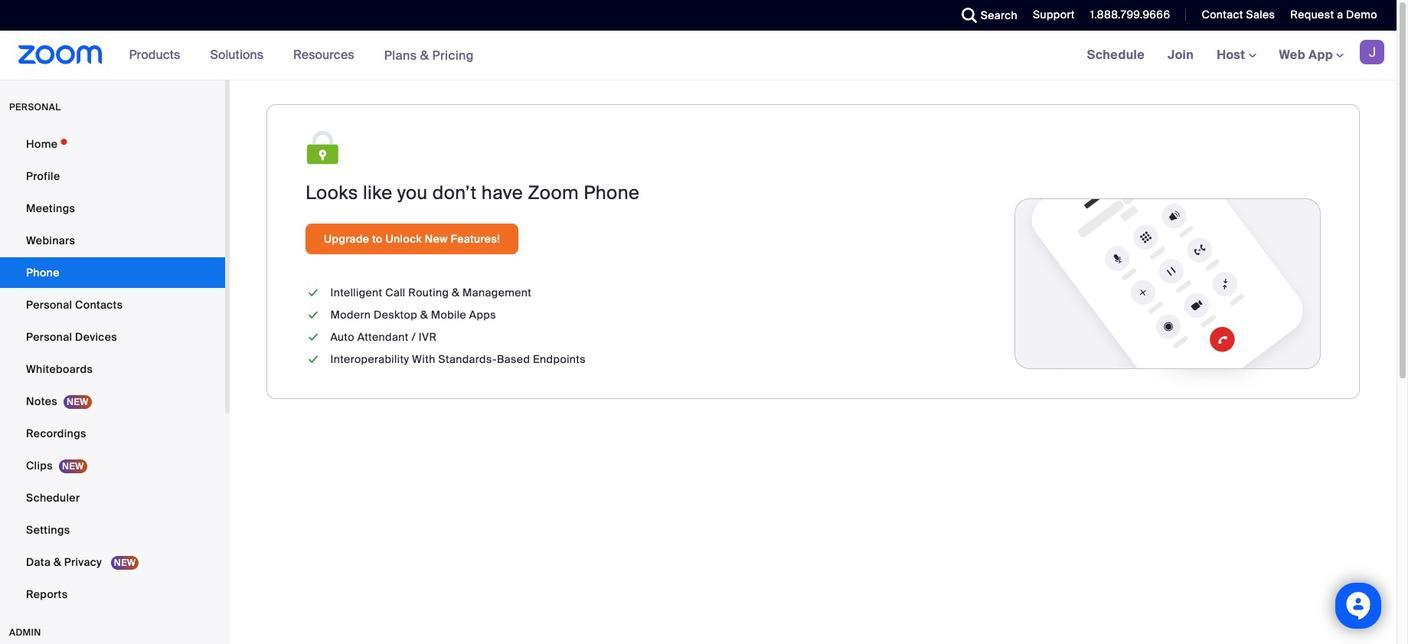 Task type: vqa. For each thing, say whether or not it's contained in the screenshot.
bottommost right image
no



Task type: describe. For each thing, give the bounding box(es) containing it.
personal devices
[[26, 330, 117, 344]]

personal devices link
[[0, 322, 225, 352]]

devices
[[75, 330, 117, 344]]

meetings link
[[0, 193, 225, 224]]

meetings navigation
[[1076, 31, 1397, 80]]

upgrade to unlock new features! button
[[306, 224, 519, 254]]

request
[[1291, 8, 1335, 21]]

phone link
[[0, 257, 225, 288]]

interoperability with standards-based endpoints
[[330, 352, 586, 366]]

personal menu menu
[[0, 129, 225, 611]]

privacy
[[64, 555, 102, 569]]

web app
[[1280, 47, 1333, 63]]

join link
[[1157, 31, 1206, 80]]

apps
[[469, 308, 496, 322]]

join
[[1168, 47, 1194, 63]]

1.888.799.9666
[[1091, 8, 1171, 21]]

plans & pricing
[[384, 47, 474, 63]]

banner containing products
[[0, 31, 1397, 80]]

profile picture image
[[1360, 40, 1385, 64]]

profile
[[26, 169, 60, 183]]

app
[[1309, 47, 1333, 63]]

like
[[363, 181, 393, 205]]

home
[[26, 137, 58, 151]]

have
[[482, 181, 523, 205]]

web
[[1280, 47, 1306, 63]]

phone inside "link"
[[26, 266, 60, 280]]

scheduler
[[26, 491, 80, 505]]

don't
[[433, 181, 477, 205]]

solutions button
[[210, 31, 270, 80]]

you
[[397, 181, 428, 205]]

zoom
[[528, 181, 579, 205]]

0 vertical spatial phone
[[584, 181, 640, 205]]

unlock
[[386, 232, 422, 246]]

& inside product information navigation
[[420, 47, 429, 63]]

routing
[[408, 286, 449, 299]]

& up "ivr"
[[420, 308, 428, 322]]

data & privacy
[[26, 555, 105, 569]]

interoperability
[[330, 352, 409, 366]]

plans
[[384, 47, 417, 63]]

upgrade to unlock new features!
[[324, 232, 500, 246]]

scheduler link
[[0, 483, 225, 513]]

contact sales
[[1202, 8, 1276, 21]]

checked image for intelligent
[[306, 285, 321, 301]]

intelligent
[[330, 286, 383, 299]]

checked image for interoperability
[[306, 352, 321, 368]]

recordings link
[[0, 418, 225, 449]]

products button
[[129, 31, 187, 80]]

a
[[1337, 8, 1344, 21]]

looks
[[306, 181, 358, 205]]

notes
[[26, 394, 57, 408]]

search
[[981, 8, 1018, 22]]

looks like you don't have zoom phone
[[306, 181, 640, 205]]

whiteboards link
[[0, 354, 225, 385]]

mobile
[[431, 308, 466, 322]]

clips
[[26, 459, 53, 473]]

checked image for auto
[[306, 329, 321, 345]]

products
[[129, 47, 180, 63]]

support
[[1033, 8, 1075, 21]]

auto attendant / ivr
[[330, 330, 437, 344]]

solutions
[[210, 47, 264, 63]]

based
[[497, 352, 530, 366]]

checked image for modern
[[306, 307, 321, 323]]

schedule
[[1087, 47, 1145, 63]]

standards-
[[438, 352, 497, 366]]

reports
[[26, 587, 68, 601]]

host button
[[1217, 47, 1257, 63]]

reports link
[[0, 579, 225, 610]]



Task type: locate. For each thing, give the bounding box(es) containing it.
1 vertical spatial checked image
[[306, 352, 321, 368]]

banner
[[0, 31, 1397, 80]]

to
[[372, 232, 383, 246]]

webinars link
[[0, 225, 225, 256]]

& right data
[[54, 555, 61, 569]]

with
[[412, 352, 436, 366]]

1 vertical spatial checked image
[[306, 307, 321, 323]]

plans & pricing link
[[384, 47, 474, 63], [384, 47, 474, 63]]

contacts
[[75, 298, 123, 312]]

checked image left modern
[[306, 307, 321, 323]]

ivr
[[419, 330, 437, 344]]

resources button
[[293, 31, 361, 80]]

support link
[[1022, 0, 1079, 31], [1033, 8, 1075, 21]]

notes link
[[0, 386, 225, 417]]

0 vertical spatial checked image
[[306, 329, 321, 345]]

home link
[[0, 129, 225, 159]]

webinars
[[26, 234, 75, 247]]

new
[[425, 232, 448, 246]]

1 checked image from the top
[[306, 329, 321, 345]]

2 personal from the top
[[26, 330, 72, 344]]

recordings
[[26, 427, 86, 440]]

personal contacts
[[26, 298, 123, 312]]

settings
[[26, 523, 70, 537]]

upgrade
[[324, 232, 369, 246]]

desktop
[[374, 308, 417, 322]]

host
[[1217, 47, 1249, 63]]

call
[[386, 286, 406, 299]]

1 vertical spatial phone
[[26, 266, 60, 280]]

auto
[[330, 330, 355, 344]]

modern
[[330, 308, 371, 322]]

checked image
[[306, 285, 321, 301], [306, 307, 321, 323]]

1 horizontal spatial phone
[[584, 181, 640, 205]]

checked image left "interoperability"
[[306, 352, 321, 368]]

1 vertical spatial personal
[[26, 330, 72, 344]]

features!
[[451, 232, 500, 246]]

1 personal from the top
[[26, 298, 72, 312]]

checked image left auto
[[306, 329, 321, 345]]

& up mobile
[[452, 286, 460, 299]]

personal up the whiteboards
[[26, 330, 72, 344]]

& right plans
[[420, 47, 429, 63]]

request a demo
[[1291, 8, 1378, 21]]

personal
[[9, 101, 61, 113]]

modern desktop & mobile apps
[[330, 308, 496, 322]]

0 vertical spatial checked image
[[306, 285, 321, 301]]

0 vertical spatial personal
[[26, 298, 72, 312]]

profile link
[[0, 161, 225, 191]]

1 checked image from the top
[[306, 285, 321, 301]]

pricing
[[432, 47, 474, 63]]

phone right zoom
[[584, 181, 640, 205]]

clips link
[[0, 450, 225, 481]]

data & privacy link
[[0, 547, 225, 578]]

2 checked image from the top
[[306, 307, 321, 323]]

contact
[[1202, 8, 1244, 21]]

personal contacts link
[[0, 290, 225, 320]]

sales
[[1247, 8, 1276, 21]]

personal for personal contacts
[[26, 298, 72, 312]]

product information navigation
[[118, 31, 486, 80]]

checked image
[[306, 329, 321, 345], [306, 352, 321, 368]]

1.888.799.9666 button
[[1079, 0, 1175, 31], [1091, 8, 1171, 21]]

meetings
[[26, 201, 75, 215]]

personal
[[26, 298, 72, 312], [26, 330, 72, 344]]

schedule link
[[1076, 31, 1157, 80]]

phone down webinars
[[26, 266, 60, 280]]

& inside personal menu menu
[[54, 555, 61, 569]]

management
[[463, 286, 532, 299]]

personal up personal devices
[[26, 298, 72, 312]]

admin
[[9, 627, 41, 639]]

data
[[26, 555, 51, 569]]

contact sales link
[[1191, 0, 1279, 31], [1202, 8, 1276, 21]]

search button
[[950, 0, 1022, 31]]

whiteboards
[[26, 362, 93, 376]]

personal for personal devices
[[26, 330, 72, 344]]

2 checked image from the top
[[306, 352, 321, 368]]

resources
[[293, 47, 354, 63]]

checked image left intelligent
[[306, 285, 321, 301]]

attendant
[[357, 330, 409, 344]]

intelligent call routing & management
[[330, 286, 532, 299]]

/
[[412, 330, 416, 344]]

web app button
[[1280, 47, 1344, 63]]

settings link
[[0, 515, 225, 545]]

request a demo link
[[1279, 0, 1397, 31], [1291, 8, 1378, 21]]

zoom logo image
[[18, 45, 102, 64]]

0 horizontal spatial phone
[[26, 266, 60, 280]]

endpoints
[[533, 352, 586, 366]]

demo
[[1347, 8, 1378, 21]]



